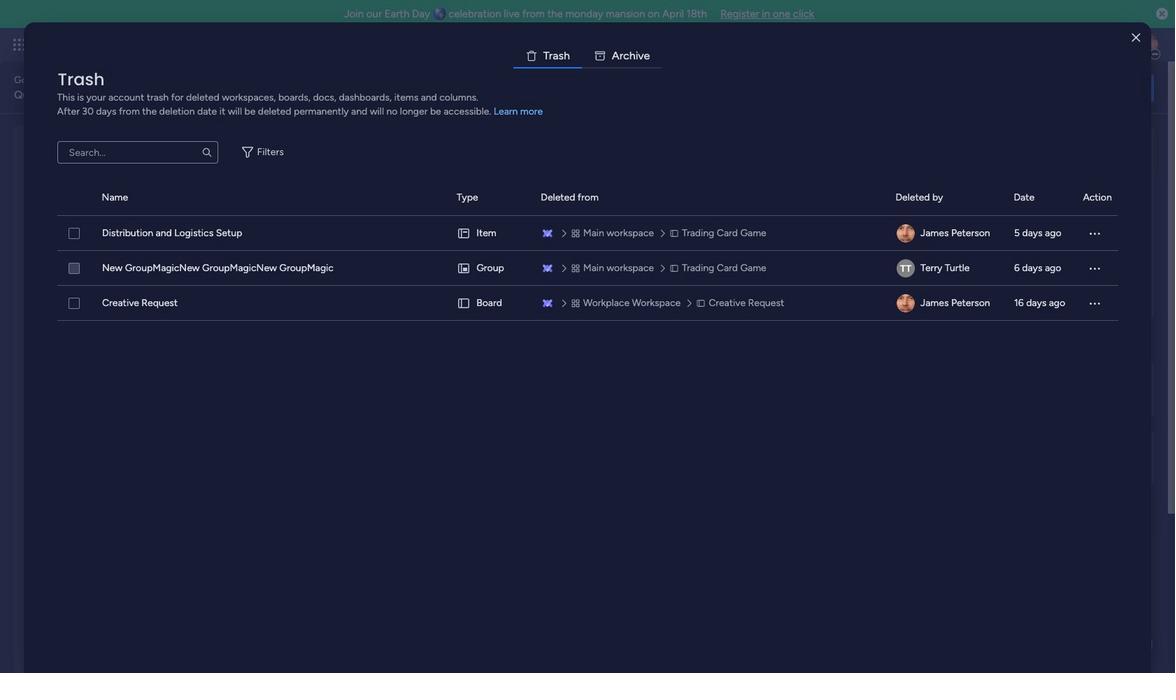 Task type: describe. For each thing, give the bounding box(es) containing it.
menu image for james peterson icon
[[1088, 227, 1102, 241]]

2 column header from the left
[[102, 181, 440, 216]]

close image
[[1132, 33, 1141, 43]]

add to favorites image
[[873, 284, 887, 298]]

james peterson image
[[897, 225, 915, 243]]

1 public board image from the left
[[266, 283, 282, 299]]

terry turtle image
[[897, 260, 915, 278]]

public board image for add to favorites image
[[702, 283, 718, 299]]

help center element
[[945, 429, 1155, 485]]

0 vertical spatial james peterson image
[[1136, 34, 1159, 56]]

3 column header from the left
[[457, 181, 524, 216]]

2 public board image from the left
[[484, 283, 500, 299]]

6 column header from the left
[[1014, 181, 1067, 216]]

select product image
[[13, 38, 27, 52]]

2 row from the top
[[57, 251, 1119, 286]]

0 horizontal spatial james peterson image
[[897, 295, 915, 313]]

1 column header from the left
[[57, 181, 85, 216]]

search image
[[201, 147, 212, 158]]

1 component image from the left
[[484, 305, 497, 318]]

1 row from the top
[[57, 216, 1119, 251]]

add to favorites image for second public board icon from right
[[437, 284, 451, 298]]

1 add to favorites image from the left
[[219, 284, 233, 298]]

5 column header from the left
[[896, 181, 997, 216]]

Search for items in the recycle bin search field
[[57, 141, 218, 164]]



Task type: vqa. For each thing, say whether or not it's contained in the screenshot.
Menu icon corresponding to third ROW from the bottom of the page
no



Task type: locate. For each thing, give the bounding box(es) containing it.
4 column header from the left
[[541, 181, 879, 216]]

1 horizontal spatial public board image
[[702, 283, 718, 299]]

cell
[[457, 216, 524, 251], [896, 216, 998, 251], [457, 251, 524, 286], [896, 251, 998, 286], [457, 286, 524, 321], [896, 286, 998, 321]]

menu image
[[1088, 227, 1102, 241], [1088, 262, 1102, 276], [1088, 297, 1102, 311]]

1 public board image from the left
[[48, 283, 64, 299]]

None search field
[[57, 141, 218, 164]]

2 public board image from the left
[[702, 283, 718, 299]]

1 horizontal spatial add to favorites image
[[437, 284, 451, 298]]

1 vertical spatial menu image
[[1088, 262, 1102, 276]]

0 horizontal spatial add to favorites image
[[219, 284, 233, 298]]

0 horizontal spatial public board image
[[266, 283, 282, 299]]

2 menu image from the top
[[1088, 262, 1102, 276]]

row group
[[57, 181, 1118, 216]]

table
[[57, 181, 1119, 651]]

row
[[57, 216, 1119, 251], [57, 251, 1119, 286], [57, 286, 1119, 321]]

public board image
[[266, 283, 282, 299], [484, 283, 500, 299]]

getting started element
[[945, 362, 1155, 418]]

1 image
[[968, 29, 981, 44]]

2 horizontal spatial add to favorites image
[[655, 284, 669, 298]]

1 menu image from the top
[[1088, 227, 1102, 241]]

james peterson image
[[1136, 34, 1159, 56], [897, 295, 915, 313]]

1 horizontal spatial public board image
[[484, 283, 500, 299]]

component image
[[484, 305, 497, 318], [702, 305, 715, 318]]

2 vertical spatial menu image
[[1088, 297, 1102, 311]]

column header
[[57, 181, 85, 216], [102, 181, 440, 216], [457, 181, 524, 216], [541, 181, 879, 216], [896, 181, 997, 216], [1014, 181, 1067, 216], [1083, 181, 1118, 216]]

public board image for 1st add to favorites icon from left
[[48, 283, 64, 299]]

3 menu image from the top
[[1088, 297, 1102, 311]]

templates image image
[[957, 134, 1142, 230]]

3 row from the top
[[57, 286, 1119, 321]]

3 add to favorites image from the left
[[655, 284, 669, 298]]

add to favorites image for 2nd public board icon from left
[[655, 284, 669, 298]]

0 vertical spatial menu image
[[1088, 227, 1102, 241]]

quick search results list box
[[31, 159, 911, 344]]

public board image
[[48, 283, 64, 299], [702, 283, 718, 299]]

1 horizontal spatial james peterson image
[[1136, 34, 1159, 56]]

7 column header from the left
[[1083, 181, 1118, 216]]

0 horizontal spatial component image
[[484, 305, 497, 318]]

1 horizontal spatial component image
[[702, 305, 715, 318]]

2 component image from the left
[[702, 305, 715, 318]]

menu image for terry turtle icon
[[1088, 262, 1102, 276]]

0 horizontal spatial public board image
[[48, 283, 64, 299]]

1 vertical spatial james peterson image
[[897, 295, 915, 313]]

add to favorites image
[[219, 284, 233, 298], [437, 284, 451, 298], [655, 284, 669, 298]]

2 add to favorites image from the left
[[437, 284, 451, 298]]



